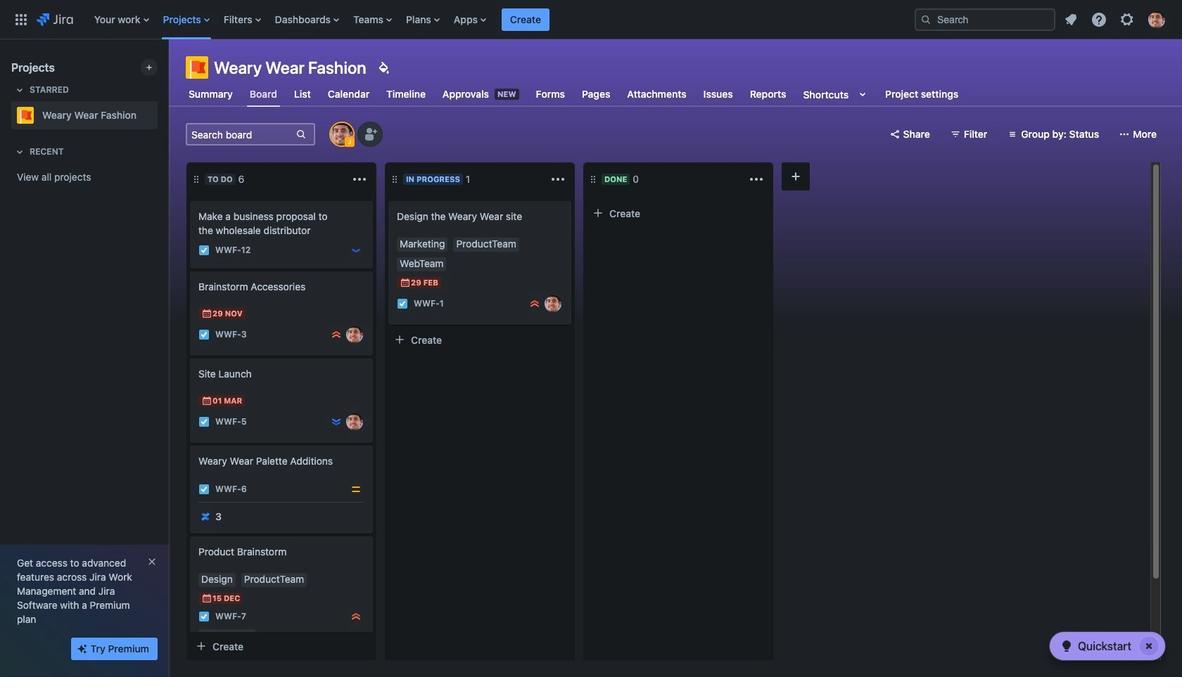 Task type: describe. For each thing, give the bounding box(es) containing it.
lowest image
[[331, 417, 342, 428]]

0 horizontal spatial task image
[[199, 612, 210, 623]]

settings image
[[1119, 11, 1136, 28]]

1 column actions menu image from the left
[[351, 171, 368, 188]]

set project background image
[[375, 59, 392, 76]]

collapse starred projects image
[[11, 82, 28, 99]]

james peterson image for "lowest" image
[[346, 414, 363, 431]]

1 horizontal spatial task image
[[397, 298, 408, 310]]

help image
[[1091, 11, 1108, 28]]

collapse recent projects image
[[11, 144, 28, 160]]

create image for medium image on the bottom left of page
[[182, 436, 199, 453]]

due date: 29 february 2024 image
[[400, 277, 411, 289]]

due date: 29 november 2023 image
[[201, 308, 213, 320]]

1 vertical spatial highest image
[[351, 612, 362, 623]]

create project image
[[144, 62, 155, 73]]

confluence image
[[200, 512, 211, 523]]

4 task image from the top
[[199, 484, 210, 496]]

appswitcher icon image
[[13, 11, 30, 28]]

2 column actions menu image from the left
[[748, 171, 765, 188]]



Task type: vqa. For each thing, say whether or not it's contained in the screenshot.
'HAVE'
no



Task type: locate. For each thing, give the bounding box(es) containing it.
jira image
[[37, 11, 73, 28], [37, 11, 73, 28]]

remove from starred image
[[153, 107, 170, 124]]

james peterson image
[[545, 296, 562, 313], [346, 327, 363, 344], [346, 414, 363, 431]]

create image
[[380, 191, 397, 208], [182, 262, 199, 279], [182, 349, 199, 366], [182, 527, 199, 544]]

search image
[[921, 14, 932, 25]]

show subtasks image
[[233, 631, 250, 648]]

list
[[87, 0, 904, 39], [1059, 7, 1174, 32]]

tab list
[[177, 82, 970, 107]]

due date: 15 december 2023 image
[[201, 593, 213, 605], [201, 593, 213, 605]]

banner
[[0, 0, 1183, 39]]

dismiss quickstart image
[[1138, 636, 1161, 658]]

1 horizontal spatial column actions menu image
[[748, 171, 765, 188]]

create image
[[182, 191, 199, 208], [182, 436, 199, 453]]

add people image
[[362, 126, 379, 143]]

1 vertical spatial task image
[[199, 612, 210, 623]]

1 vertical spatial james peterson image
[[346, 327, 363, 344]]

0 horizontal spatial column actions menu image
[[351, 171, 368, 188]]

Search field
[[915, 8, 1056, 31]]

list item
[[502, 0, 550, 39]]

highest image
[[331, 329, 342, 341], [351, 612, 362, 623]]

1 task image from the top
[[199, 245, 210, 256]]

0 vertical spatial create image
[[182, 191, 199, 208]]

0 horizontal spatial highest image
[[331, 329, 342, 341]]

confluence image
[[200, 512, 211, 523]]

1 vertical spatial create image
[[182, 436, 199, 453]]

due date: 01 march 2024 image
[[201, 396, 213, 407], [201, 396, 213, 407]]

column actions menu image down add people 'icon'
[[351, 171, 368, 188]]

2 create image from the top
[[182, 436, 199, 453]]

close premium upgrade banner image
[[146, 557, 158, 568]]

due date: 29 february 2024 image
[[400, 277, 411, 289]]

1 create image from the top
[[182, 191, 199, 208]]

Search board text field
[[187, 125, 294, 144]]

james peterson image for highest image
[[545, 296, 562, 313]]

0 vertical spatial highest image
[[331, 329, 342, 341]]

task image
[[199, 245, 210, 256], [199, 329, 210, 341], [199, 417, 210, 428], [199, 484, 210, 496]]

2 vertical spatial james peterson image
[[346, 414, 363, 431]]

0 vertical spatial james peterson image
[[545, 296, 562, 313]]

None search field
[[915, 8, 1056, 31]]

james peterson image for the topmost highest icon
[[346, 327, 363, 344]]

primary element
[[8, 0, 904, 39]]

column actions menu image left "create column" icon at right
[[748, 171, 765, 188]]

column actions menu image
[[550, 171, 567, 188]]

create column image
[[788, 168, 805, 185]]

1 horizontal spatial highest image
[[351, 612, 362, 623]]

notifications image
[[1063, 11, 1080, 28]]

task image
[[397, 298, 408, 310], [199, 612, 210, 623]]

highest image
[[529, 298, 541, 310]]

3 task image from the top
[[199, 417, 210, 428]]

your profile and settings image
[[1149, 11, 1166, 28]]

0 horizontal spatial list
[[87, 0, 904, 39]]

sidebar navigation image
[[153, 56, 184, 84]]

0 vertical spatial task image
[[397, 298, 408, 310]]

check image
[[1059, 638, 1076, 655]]

create image for low image
[[182, 191, 199, 208]]

1 horizontal spatial list
[[1059, 7, 1174, 32]]

low image
[[351, 245, 362, 256]]

2 task image from the top
[[199, 329, 210, 341]]

medium image
[[351, 484, 362, 496]]

due date: 29 november 2023 image
[[201, 308, 213, 320]]

column actions menu image
[[351, 171, 368, 188], [748, 171, 765, 188]]



